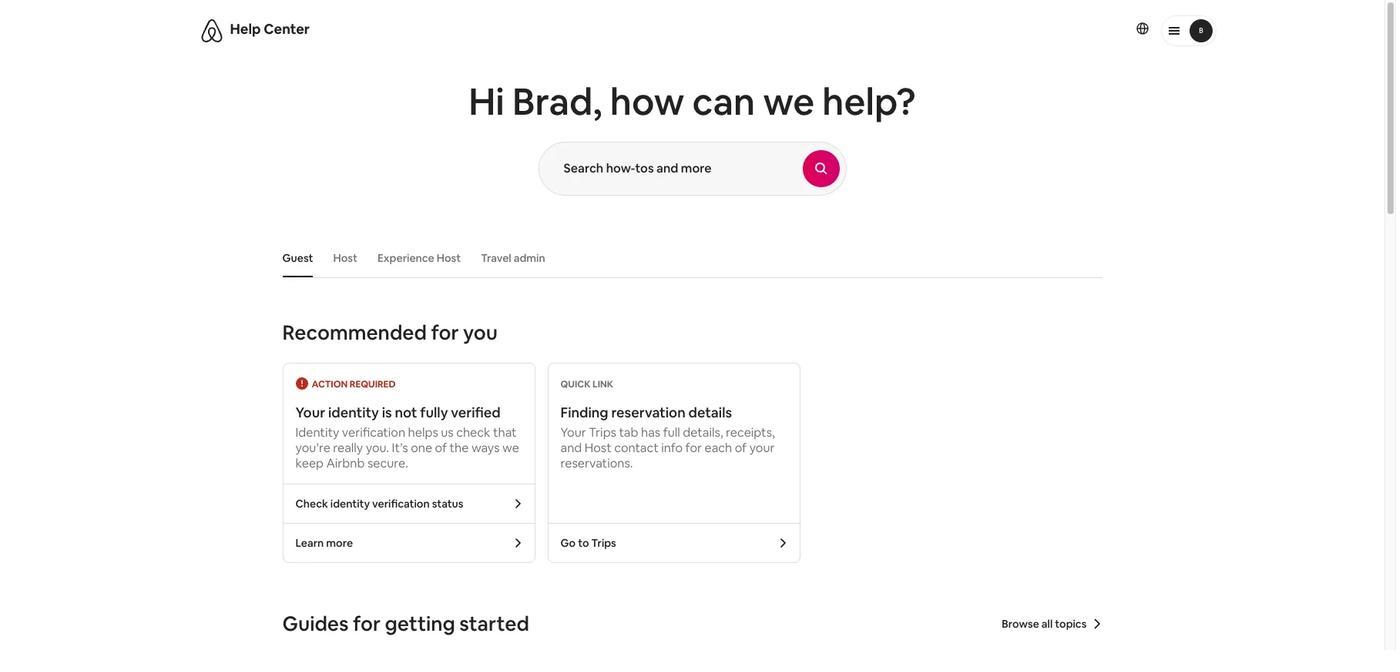 Task type: vqa. For each thing, say whether or not it's contained in the screenshot.
THE VERIFIED
yes



Task type: describe. For each thing, give the bounding box(es) containing it.
verification inside identity verification helps us check that you're really you. it's one of the ways we keep airbnb secure.
[[342, 425, 406, 441]]

required
[[350, 379, 396, 391]]

experience host
[[378, 251, 461, 265]]

to
[[578, 537, 589, 550]]

quick link
[[561, 379, 614, 391]]

airbnb
[[326, 456, 365, 472]]

action required
[[312, 379, 396, 391]]

has
[[641, 425, 661, 441]]

check
[[457, 425, 491, 441]]

us
[[441, 425, 454, 441]]

started
[[460, 611, 530, 638]]

your identity is not fully verified
[[296, 404, 501, 422]]

Search how-tos and more search field
[[539, 143, 803, 195]]

details,
[[683, 425, 724, 441]]

action
[[312, 379, 348, 391]]

you're
[[296, 440, 331, 456]]

we inside identity verification helps us check that you're really you. it's one of the ways we keep airbnb secure.
[[503, 440, 519, 456]]

quick
[[561, 379, 591, 391]]

helps
[[408, 425, 438, 441]]

host inside button
[[437, 251, 461, 265]]

is
[[382, 404, 392, 422]]

1 vertical spatial verification
[[372, 497, 430, 511]]

host button
[[326, 244, 365, 273]]

browse all topics
[[1002, 618, 1087, 631]]

you
[[463, 320, 498, 346]]

for inside your trips tab has full details, receipts, and host contact info for each of your reservations.
[[686, 440, 702, 456]]

and
[[561, 440, 582, 456]]

one
[[411, 440, 433, 456]]

go to trips
[[561, 537, 617, 550]]

each
[[705, 440, 733, 456]]

can
[[693, 78, 756, 126]]

check
[[296, 497, 328, 511]]

guest button
[[275, 244, 321, 273]]

experience
[[378, 251, 435, 265]]

trips inside your trips tab has full details, receipts, and host contact info for each of your reservations.
[[589, 425, 617, 441]]

your
[[750, 440, 775, 456]]

admin
[[514, 251, 546, 265]]

go to trips link
[[548, 524, 800, 563]]

your for your identity is not fully verified
[[296, 404, 325, 422]]

finding reservation details
[[561, 404, 732, 422]]

learn more link
[[283, 524, 535, 563]]

the
[[450, 440, 469, 456]]

help
[[230, 20, 261, 38]]

identity verification helps us check that you're really you. it's one of the ways we keep airbnb secure.
[[296, 425, 519, 472]]

tab
[[619, 425, 639, 441]]

not
[[395, 404, 417, 422]]

it's
[[392, 440, 408, 456]]

your trips tab has full details, receipts, and host contact info for each of your reservations.
[[561, 425, 775, 472]]

link
[[593, 379, 614, 391]]

for for recommended for you
[[431, 320, 459, 346]]

learn
[[296, 537, 324, 550]]

details
[[689, 404, 732, 422]]

hi brad, how can we help?
[[469, 78, 916, 126]]



Task type: locate. For each thing, give the bounding box(es) containing it.
guides
[[283, 611, 349, 638]]

host
[[333, 251, 358, 265], [437, 251, 461, 265], [585, 440, 612, 456]]

identity right check
[[331, 497, 370, 511]]

1 horizontal spatial we
[[764, 78, 815, 126]]

1 vertical spatial identity
[[331, 497, 370, 511]]

0 horizontal spatial host
[[333, 251, 358, 265]]

verification up learn more link
[[372, 497, 430, 511]]

for right 'info'
[[686, 440, 702, 456]]

1 horizontal spatial of
[[735, 440, 747, 456]]

go
[[561, 537, 576, 550]]

topics
[[1056, 618, 1087, 631]]

1 horizontal spatial for
[[431, 320, 459, 346]]

receipts,
[[726, 425, 775, 441]]

reservation
[[612, 404, 686, 422]]

full
[[663, 425, 681, 441]]

2 vertical spatial for
[[353, 611, 381, 638]]

we right the 'ways'
[[503, 440, 519, 456]]

travel
[[481, 251, 512, 265]]

info
[[662, 440, 683, 456]]

guest
[[283, 251, 313, 265]]

all
[[1042, 618, 1053, 631]]

1 horizontal spatial host
[[437, 251, 461, 265]]

0 horizontal spatial for
[[353, 611, 381, 638]]

identity for is
[[328, 404, 379, 422]]

your for your trips tab has full details, receipts, and host contact info for each of your reservations.
[[561, 425, 586, 441]]

main navigation menu image
[[1190, 19, 1213, 42]]

getting
[[385, 611, 455, 638]]

learn more
[[296, 537, 353, 550]]

0 vertical spatial we
[[764, 78, 815, 126]]

identity for verification
[[331, 497, 370, 511]]

contact
[[615, 440, 659, 456]]

for left you
[[431, 320, 459, 346]]

your inside your trips tab has full details, receipts, and host contact info for each of your reservations.
[[561, 425, 586, 441]]

brad,
[[513, 78, 603, 126]]

host right and
[[585, 440, 612, 456]]

check identity verification status link
[[283, 485, 535, 523]]

guides for getting started
[[283, 611, 530, 638]]

host inside "button"
[[333, 251, 358, 265]]

host right experience
[[437, 251, 461, 265]]

more
[[326, 537, 353, 550]]

0 vertical spatial identity
[[328, 404, 379, 422]]

we right can
[[764, 78, 815, 126]]

your up 'identity'
[[296, 404, 325, 422]]

tab list containing guest
[[275, 239, 1103, 278]]

0 horizontal spatial we
[[503, 440, 519, 456]]

2 horizontal spatial host
[[585, 440, 612, 456]]

host right guest button
[[333, 251, 358, 265]]

0 horizontal spatial your
[[296, 404, 325, 422]]

for for guides for getting started
[[353, 611, 381, 638]]

1 vertical spatial for
[[686, 440, 702, 456]]

1 vertical spatial trips
[[592, 537, 617, 550]]

for
[[431, 320, 459, 346], [686, 440, 702, 456], [353, 611, 381, 638]]

center
[[264, 20, 310, 38]]

check identity verification status
[[296, 497, 464, 511]]

help?
[[823, 78, 916, 126]]

that
[[493, 425, 517, 441]]

for right the 'guides'
[[353, 611, 381, 638]]

2 horizontal spatial for
[[686, 440, 702, 456]]

identity
[[296, 425, 339, 441]]

verified
[[451, 404, 501, 422]]

host inside your trips tab has full details, receipts, and host contact info for each of your reservations.
[[585, 440, 612, 456]]

of left the
[[435, 440, 447, 456]]

of left your
[[735, 440, 747, 456]]

browse
[[1002, 618, 1040, 631]]

travel admin button
[[473, 244, 553, 273]]

1 vertical spatial your
[[561, 425, 586, 441]]

hi
[[469, 78, 505, 126]]

airbnb homepage image
[[199, 19, 224, 43]]

0 vertical spatial trips
[[589, 425, 617, 441]]

status
[[432, 497, 464, 511]]

0 horizontal spatial of
[[435, 440, 447, 456]]

0 vertical spatial your
[[296, 404, 325, 422]]

reservations.
[[561, 456, 633, 472]]

identity
[[328, 404, 379, 422], [331, 497, 370, 511]]

1 horizontal spatial your
[[561, 425, 586, 441]]

0 vertical spatial verification
[[342, 425, 406, 441]]

travel admin
[[481, 251, 546, 265]]

you.
[[366, 440, 389, 456]]

how
[[610, 78, 685, 126]]

recommended
[[283, 320, 427, 346]]

identity down action required
[[328, 404, 379, 422]]

your
[[296, 404, 325, 422], [561, 425, 586, 441]]

1 of from the left
[[435, 440, 447, 456]]

secure.
[[368, 456, 408, 472]]

we
[[764, 78, 815, 126], [503, 440, 519, 456]]

None search field
[[538, 142, 847, 196]]

verification down is
[[342, 425, 406, 441]]

finding
[[561, 404, 609, 422]]

1 vertical spatial we
[[503, 440, 519, 456]]

trips
[[589, 425, 617, 441], [592, 537, 617, 550]]

verification
[[342, 425, 406, 441], [372, 497, 430, 511]]

of inside your trips tab has full details, receipts, and host contact info for each of your reservations.
[[735, 440, 747, 456]]

keep
[[296, 456, 324, 472]]

your down "finding"
[[561, 425, 586, 441]]

help center link
[[230, 20, 310, 38]]

0 vertical spatial for
[[431, 320, 459, 346]]

fully
[[420, 404, 448, 422]]

experience host button
[[370, 244, 469, 273]]

help center
[[230, 20, 310, 38]]

2 of from the left
[[735, 440, 747, 456]]

browse all topics link
[[1002, 618, 1103, 631]]

tab list
[[275, 239, 1103, 278]]

trips left tab
[[589, 425, 617, 441]]

trips right to
[[592, 537, 617, 550]]

recommended for you
[[283, 320, 498, 346]]

ways
[[472, 440, 500, 456]]

of
[[435, 440, 447, 456], [735, 440, 747, 456]]

really
[[333, 440, 363, 456]]

of inside identity verification helps us check that you're really you. it's one of the ways we keep airbnb secure.
[[435, 440, 447, 456]]



